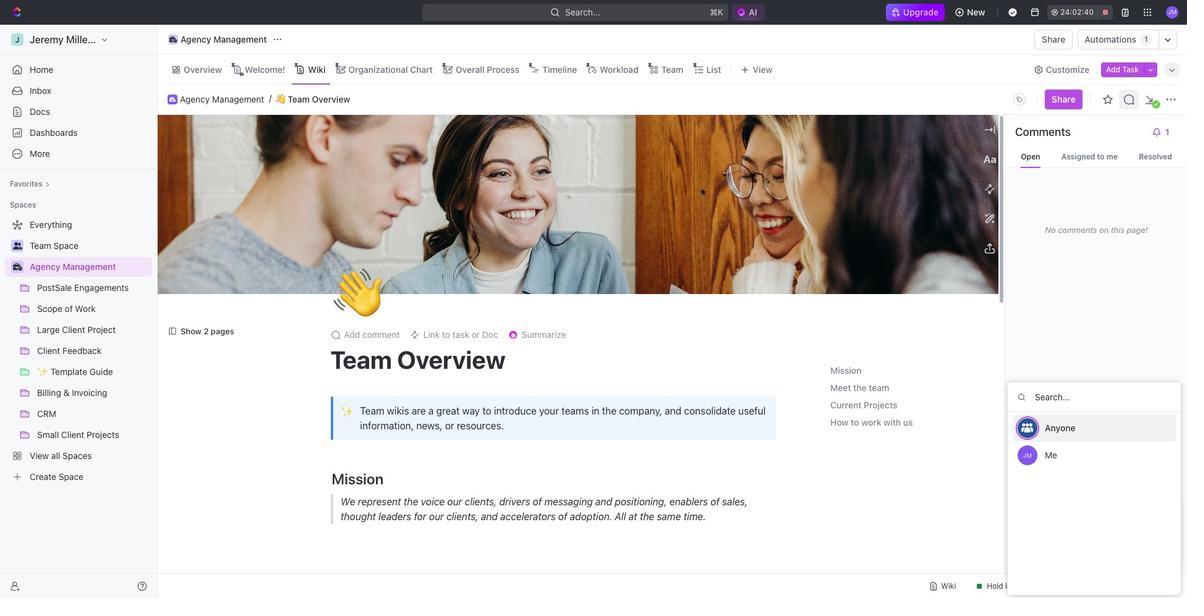 Task type: vqa. For each thing, say whether or not it's contained in the screenshot.
top user group "Image"
no



Task type: describe. For each thing, give the bounding box(es) containing it.
at
[[628, 512, 637, 523]]

docs
[[30, 106, 50, 117]]

useful
[[738, 406, 766, 417]]

great
[[436, 406, 460, 417]]

comments
[[1015, 126, 1071, 139]]

process
[[487, 64, 520, 75]]

teams
[[562, 406, 589, 417]]

open
[[1021, 152, 1040, 161]]

messaging
[[544, 497, 593, 508]]

⌘k
[[710, 7, 724, 17]]

✨
[[341, 405, 354, 418]]

overall process
[[456, 64, 520, 75]]

to for how
[[851, 418, 859, 428]]

0 horizontal spatial and
[[481, 512, 498, 523]]

anyone
[[1045, 423, 1076, 433]]

1 horizontal spatial mission
[[830, 366, 862, 376]]

add task button
[[1101, 62, 1144, 77]]

overview link
[[181, 61, 222, 78]]

favorites button
[[5, 177, 55, 192]]

are
[[412, 406, 426, 417]]

add comment
[[344, 330, 400, 340]]

inbox link
[[5, 81, 152, 101]]

business time image inside agency management link
[[169, 36, 177, 43]]

agency management tree
[[5, 215, 152, 487]]

overall
[[456, 64, 485, 75]]

agency management for agency management link within tree
[[30, 262, 116, 272]]

share inside button
[[1042, 34, 1066, 45]]

information,
[[360, 421, 414, 432]]

1 vertical spatial share
[[1052, 94, 1076, 105]]

list link
[[704, 61, 721, 78]]

1 vertical spatial clients,
[[446, 512, 478, 523]]

agency inside tree
[[30, 262, 60, 272]]

company,
[[619, 406, 662, 417]]

business time image for agency management link within tree
[[13, 263, 22, 271]]

same
[[657, 512, 681, 523]]

management for agency management link within tree
[[63, 262, 116, 272]]

me
[[1045, 450, 1057, 461]]

jm
[[1023, 452, 1032, 459]]

no
[[1045, 225, 1056, 235]]

1 vertical spatial meet
[[332, 572, 366, 590]]

home
[[30, 64, 53, 75]]

docs link
[[5, 102, 152, 122]]

add for add task
[[1106, 65, 1121, 74]]

voice
[[421, 497, 445, 508]]

1 vertical spatial agency management link
[[180, 94, 264, 105]]

wikis
[[387, 406, 409, 417]]

enablers
[[669, 497, 708, 508]]

to for assigned
[[1097, 152, 1105, 161]]

0 vertical spatial agency
[[181, 34, 211, 45]]

show
[[181, 326, 202, 336]]

how
[[830, 418, 849, 428]]

2 horizontal spatial of
[[710, 497, 719, 508]]

chart
[[410, 64, 433, 75]]

the inside team wikis are a great way to introduce your teams in the company, and consolidate useful information, news, or resources.
[[602, 406, 617, 417]]

leaders
[[378, 512, 411, 523]]

this
[[1111, 225, 1125, 235]]

search...
[[565, 7, 601, 17]]

1 vertical spatial and
[[595, 497, 612, 508]]

with
[[884, 418, 901, 428]]

upgrade link
[[886, 4, 945, 21]]

team for team wikis are a great way to introduce your teams in the company, and consolidate useful information, news, or resources.
[[360, 406, 384, 417]]

comments
[[1058, 225, 1097, 235]]

0 horizontal spatial overview
[[184, 64, 222, 75]]

organizational chart
[[349, 64, 433, 75]]

24:02:40 button
[[1048, 5, 1113, 20]]

news,
[[416, 421, 443, 432]]

accelerators
[[500, 512, 555, 523]]

team for team
[[662, 64, 684, 75]]

1 vertical spatial agency
[[180, 94, 210, 104]]

0 vertical spatial management
[[213, 34, 267, 45]]

0 horizontal spatial of
[[533, 497, 542, 508]]

1 vertical spatial meet the team
[[332, 572, 428, 590]]

comment
[[362, 330, 400, 340]]

wiki
[[308, 64, 326, 75]]

resolved
[[1139, 152, 1172, 161]]

team right 👋
[[288, 94, 310, 104]]

drivers
[[499, 497, 530, 508]]

pages
[[211, 326, 234, 336]]

we
[[340, 497, 355, 508]]

represent
[[358, 497, 401, 508]]

us
[[903, 418, 913, 428]]

introduce
[[494, 406, 537, 417]]

task
[[1123, 65, 1139, 74]]

we represent the voice our clients, drivers of messaging and positioning, enablers of sales, thought leaders for our clients, and accelerators of adoption. all at the same time.
[[340, 497, 750, 523]]

resources.
[[457, 421, 504, 432]]

add for add comment
[[344, 330, 360, 340]]

👋 team overview
[[276, 94, 350, 104]]

a
[[429, 406, 434, 417]]

timeline
[[542, 64, 577, 75]]

for
[[414, 512, 426, 523]]

team overview
[[331, 345, 506, 374]]



Task type: locate. For each thing, give the bounding box(es) containing it.
workload link
[[597, 61, 639, 78]]

consolidate
[[684, 406, 736, 417]]

management
[[213, 34, 267, 45], [212, 94, 264, 104], [63, 262, 116, 272]]

management for middle agency management link
[[212, 94, 264, 104]]

2 vertical spatial to
[[851, 418, 859, 428]]

to right way
[[483, 406, 492, 417]]

customize button
[[1030, 61, 1093, 78]]

team
[[662, 64, 684, 75], [288, 94, 310, 104], [331, 345, 392, 374], [360, 406, 384, 417]]

and
[[665, 406, 682, 417], [595, 497, 612, 508], [481, 512, 498, 523]]

sales,
[[722, 497, 748, 508]]

and up 'adoption.'
[[595, 497, 612, 508]]

team up information, at the bottom left of the page
[[360, 406, 384, 417]]

0 vertical spatial business time image
[[169, 36, 177, 43]]

sidebar navigation
[[0, 25, 158, 599]]

business time image inside the agency management tree
[[13, 263, 22, 271]]

of
[[533, 497, 542, 508], [710, 497, 719, 508], [558, 512, 567, 523]]

0 vertical spatial team
[[869, 383, 890, 394]]

0 vertical spatial mission
[[830, 366, 862, 376]]

organizational chart link
[[346, 61, 433, 78]]

24:02:40
[[1061, 7, 1094, 17]]

overall process link
[[453, 61, 520, 78]]

0 horizontal spatial meet the team
[[332, 572, 428, 590]]

of left sales,
[[710, 497, 719, 508]]

dashboards link
[[5, 123, 152, 143]]

management inside tree
[[63, 262, 116, 272]]

our right the voice
[[447, 497, 462, 508]]

business time image for middle agency management link
[[169, 97, 176, 102]]

overview down wiki
[[312, 94, 350, 104]]

mission up we
[[332, 471, 384, 488]]

mission up current on the bottom of page
[[830, 366, 862, 376]]

how to work with us
[[830, 418, 913, 428]]

2 vertical spatial agency
[[30, 262, 60, 272]]

welcome! link
[[242, 61, 285, 78]]

share button
[[1035, 30, 1073, 49]]

0 vertical spatial share
[[1042, 34, 1066, 45]]

1 horizontal spatial add
[[1106, 65, 1121, 74]]

time.
[[683, 512, 706, 523]]

share up the customize button
[[1042, 34, 1066, 45]]

or
[[445, 421, 454, 432]]

1
[[1145, 35, 1148, 44]]

thought
[[340, 512, 376, 523]]

0 horizontal spatial our
[[429, 512, 444, 523]]

to left the me
[[1097, 152, 1105, 161]]

0 vertical spatial meet the team
[[830, 383, 890, 394]]

1 vertical spatial management
[[212, 94, 264, 104]]

agency management link
[[165, 32, 270, 47], [180, 94, 264, 105], [30, 257, 150, 277]]

2 vertical spatial overview
[[397, 345, 506, 374]]

2 vertical spatial business time image
[[13, 263, 22, 271]]

automations
[[1085, 34, 1137, 45]]

adoption.
[[570, 512, 612, 523]]

0 horizontal spatial to
[[483, 406, 492, 417]]

upgrade
[[903, 7, 939, 17]]

your
[[539, 406, 559, 417]]

0 horizontal spatial add
[[344, 330, 360, 340]]

assigned to me
[[1062, 152, 1118, 161]]

0 vertical spatial agency management link
[[165, 32, 270, 47]]

way
[[462, 406, 480, 417]]

assigned
[[1062, 152, 1095, 161]]

work
[[862, 418, 881, 428]]

share
[[1042, 34, 1066, 45], [1052, 94, 1076, 105]]

👋
[[276, 94, 286, 104]]

team down 'add comment'
[[331, 345, 392, 374]]

2
[[204, 326, 209, 336]]

1 vertical spatial add
[[344, 330, 360, 340]]

of up accelerators
[[533, 497, 542, 508]]

overview left welcome! link
[[184, 64, 222, 75]]

0 vertical spatial and
[[665, 406, 682, 417]]

spaces
[[10, 200, 36, 210]]

page!
[[1127, 225, 1148, 235]]

1 horizontal spatial and
[[595, 497, 612, 508]]

all
[[615, 512, 626, 523]]

2 horizontal spatial and
[[665, 406, 682, 417]]

team wikis are a great way to introduce your teams in the company, and consolidate useful information, news, or resources.
[[360, 406, 768, 432]]

add
[[1106, 65, 1121, 74], [344, 330, 360, 340]]

positioning,
[[615, 497, 667, 508]]

projects
[[864, 400, 898, 411]]

2 vertical spatial and
[[481, 512, 498, 523]]

overview
[[184, 64, 222, 75], [312, 94, 350, 104], [397, 345, 506, 374]]

2 vertical spatial agency management
[[30, 262, 116, 272]]

team
[[869, 383, 890, 394], [394, 572, 428, 590]]

and left accelerators
[[481, 512, 498, 523]]

share down the customize button
[[1052, 94, 1076, 105]]

inbox
[[30, 85, 51, 96]]

1 horizontal spatial our
[[447, 497, 462, 508]]

0 vertical spatial clients,
[[465, 497, 496, 508]]

current projects
[[830, 400, 898, 411]]

to inside team wikis are a great way to introduce your teams in the company, and consolidate useful information, news, or resources.
[[483, 406, 492, 417]]

2 horizontal spatial overview
[[397, 345, 506, 374]]

1 horizontal spatial overview
[[312, 94, 350, 104]]

organizational
[[349, 64, 408, 75]]

add left task
[[1106, 65, 1121, 74]]

1 vertical spatial team
[[394, 572, 428, 590]]

0 horizontal spatial mission
[[332, 471, 384, 488]]

0 vertical spatial to
[[1097, 152, 1105, 161]]

agency
[[181, 34, 211, 45], [180, 94, 210, 104], [30, 262, 60, 272]]

overview up great
[[397, 345, 506, 374]]

1 horizontal spatial of
[[558, 512, 567, 523]]

1 horizontal spatial meet
[[830, 383, 851, 394]]

mission
[[830, 366, 862, 376], [332, 471, 384, 488]]

agency management for middle agency management link
[[180, 94, 264, 104]]

agency management link inside tree
[[30, 257, 150, 277]]

0 horizontal spatial team
[[394, 572, 428, 590]]

business time image
[[169, 36, 177, 43], [169, 97, 176, 102], [13, 263, 22, 271]]

new button
[[950, 2, 993, 22]]

new
[[967, 7, 985, 17]]

favorites
[[10, 179, 43, 189]]

0 vertical spatial overview
[[184, 64, 222, 75]]

welcome!
[[245, 64, 285, 75]]

1 vertical spatial agency management
[[180, 94, 264, 104]]

of down 'messaging'
[[558, 512, 567, 523]]

1 vertical spatial to
[[483, 406, 492, 417]]

1 vertical spatial mission
[[332, 471, 384, 488]]

and right company,
[[665, 406, 682, 417]]

to right how on the right of the page
[[851, 418, 859, 428]]

current
[[830, 400, 862, 411]]

add task
[[1106, 65, 1139, 74]]

to
[[1097, 152, 1105, 161], [483, 406, 492, 417], [851, 418, 859, 428]]

team for team overview
[[331, 345, 392, 374]]

agency management inside tree
[[30, 262, 116, 272]]

2 vertical spatial agency management link
[[30, 257, 150, 277]]

0 vertical spatial add
[[1106, 65, 1121, 74]]

0 vertical spatial agency management
[[181, 34, 267, 45]]

our
[[447, 497, 462, 508], [429, 512, 444, 523]]

Search... text field
[[1008, 383, 1181, 412]]

in
[[592, 406, 600, 417]]

the
[[853, 383, 867, 394], [602, 406, 617, 417], [403, 497, 418, 508], [640, 512, 654, 523], [369, 572, 391, 590]]

timeline link
[[540, 61, 577, 78]]

0 vertical spatial meet
[[830, 383, 851, 394]]

1 vertical spatial our
[[429, 512, 444, 523]]

and inside team wikis are a great way to introduce your teams in the company, and consolidate useful information, news, or resources.
[[665, 406, 682, 417]]

add inside button
[[1106, 65, 1121, 74]]

customize
[[1046, 64, 1090, 75]]

team left the list link
[[662, 64, 684, 75]]

0 vertical spatial our
[[447, 497, 462, 508]]

1 vertical spatial overview
[[312, 94, 350, 104]]

add left comment
[[344, 330, 360, 340]]

1 horizontal spatial team
[[869, 383, 890, 394]]

our down the voice
[[429, 512, 444, 523]]

0 horizontal spatial meet
[[332, 572, 366, 590]]

me
[[1107, 152, 1118, 161]]

1 vertical spatial business time image
[[169, 97, 176, 102]]

team link
[[659, 61, 684, 78]]

2 horizontal spatial to
[[1097, 152, 1105, 161]]

list
[[706, 64, 721, 75]]

show 2 pages
[[181, 326, 234, 336]]

home link
[[5, 60, 152, 80]]

2 vertical spatial management
[[63, 262, 116, 272]]

clients, right for
[[446, 512, 478, 523]]

1 horizontal spatial to
[[851, 418, 859, 428]]

team inside team wikis are a great way to introduce your teams in the company, and consolidate useful information, news, or resources.
[[360, 406, 384, 417]]

agency management
[[181, 34, 267, 45], [180, 94, 264, 104], [30, 262, 116, 272]]

1 horizontal spatial meet the team
[[830, 383, 890, 394]]

clients, left drivers
[[465, 497, 496, 508]]



